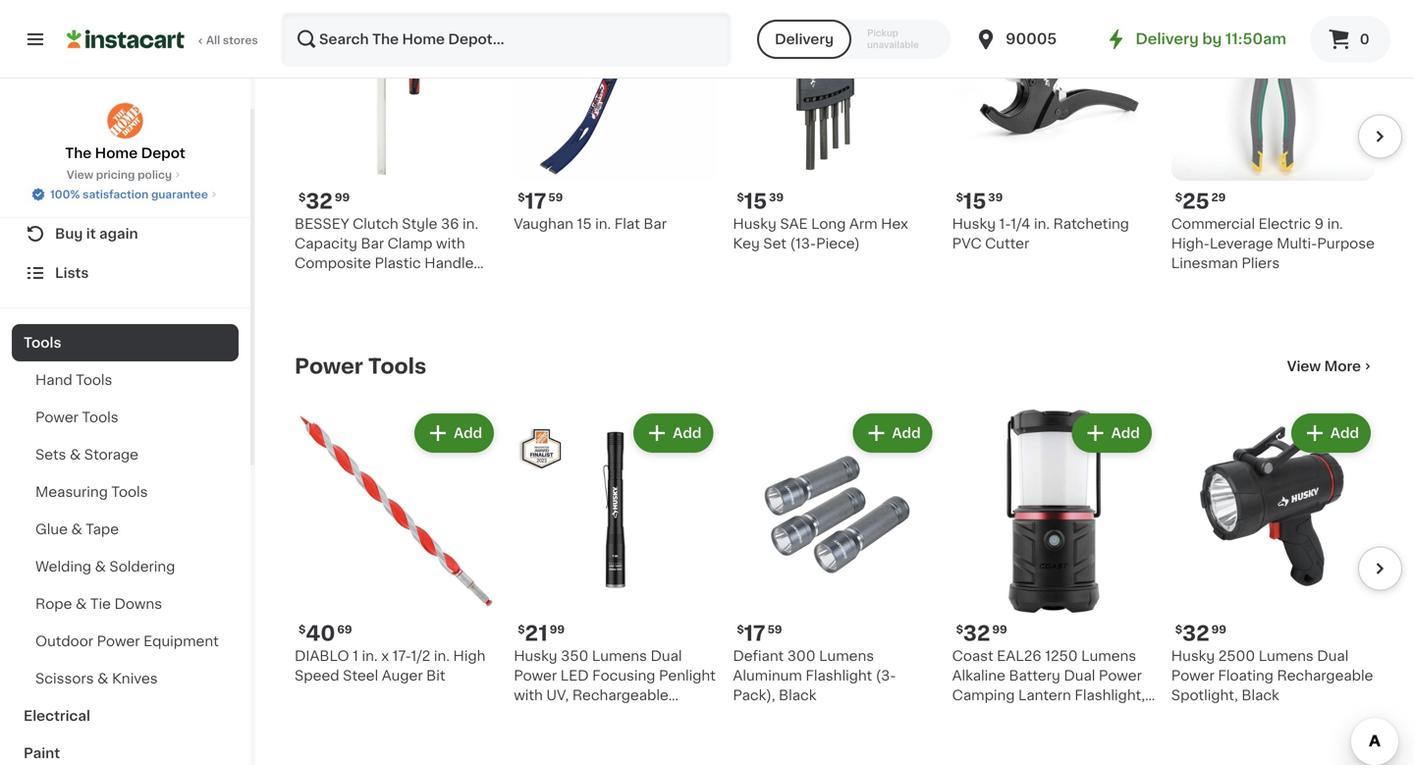 Task type: vqa. For each thing, say whether or not it's contained in the screenshot.


Task type: locate. For each thing, give the bounding box(es) containing it.
350
[[561, 650, 589, 663]]

black right 'cord,'
[[555, 728, 593, 742]]

4 add button from the left
[[1075, 416, 1150, 451]]

lumens up flashlight
[[820, 650, 875, 663]]

eal26
[[997, 650, 1042, 663]]

17-
[[393, 650, 411, 663]]

$ 32 99 up bessey
[[299, 191, 350, 212]]

69
[[337, 625, 352, 635]]

lumens for 17
[[820, 650, 875, 663]]

and inside husky 350 lumens dual power led focusing penlight with uv, rechargeable battery and usb charging cord, black
[[569, 709, 595, 722]]

lumens up flashlight,
[[1082, 650, 1137, 663]]

power tools link down 3-
[[295, 355, 427, 378]]

1 horizontal spatial 32
[[964, 624, 991, 644]]

1 vertical spatial 59
[[768, 625, 783, 635]]

1 horizontal spatial power tools link
[[295, 355, 427, 378]]

husky 350 lumens dual power led focusing penlight with uv, rechargeable battery and usb charging cord, black
[[514, 650, 716, 742]]

policy
[[138, 169, 172, 180]]

piece)
[[817, 237, 861, 251]]

alkaline
[[953, 669, 1006, 683]]

0 vertical spatial 59
[[549, 192, 563, 203]]

1 add from the left
[[454, 426, 483, 440]]

1 horizontal spatial view
[[1288, 360, 1322, 373]]

husky inside husky 1-1/4 in. ratcheting pvc cutter
[[953, 217, 996, 231]]

2 item carousel region from the top
[[295, 402, 1403, 756]]

lumens inside the defiant 300 lumens aluminum flashlight (3- pack), black
[[820, 650, 875, 663]]

$ 32 99 for bessey
[[299, 191, 350, 212]]

and left 3-
[[295, 276, 321, 290]]

dual up penlight
[[651, 650, 682, 663]]

bar inside bessey clutch style 36 in. capacity bar clamp with composite plastic handle and 3-1/2 in. throat depth
[[361, 237, 384, 251]]

dual inside husky 350 lumens dual power led focusing penlight with uv, rechargeable battery and usb charging cord, black
[[651, 650, 682, 663]]

instacart logo image
[[67, 28, 185, 51]]

0 horizontal spatial 32
[[306, 191, 333, 212]]

and for 32
[[295, 276, 321, 290]]

lumens for 21
[[592, 650, 647, 663]]

add button for steel
[[417, 416, 492, 451]]

1 horizontal spatial 15
[[745, 191, 768, 212]]

39 up sae
[[769, 192, 784, 203]]

power inside husky 2500 lumens dual power floating rechargeable spotlight, black
[[1172, 669, 1215, 683]]

32 up the spotlight,
[[1183, 624, 1210, 644]]

delivery for delivery by 11:50am
[[1136, 32, 1200, 46]]

0 vertical spatial rechargeable
[[1278, 669, 1374, 683]]

product group containing 21
[[514, 410, 718, 742]]

15 for husky 1-1/4 in. ratcheting pvc cutter
[[964, 191, 987, 212]]

$ for defiant 300 lumens aluminum flashlight (3- pack), black
[[737, 625, 745, 635]]

99 inside $ 21 99
[[550, 625, 565, 635]]

0 horizontal spatial $ 32 99
[[299, 191, 350, 212]]

buy it again link
[[12, 214, 239, 254]]

2 horizontal spatial dual
[[1318, 650, 1349, 663]]

1 horizontal spatial 59
[[768, 625, 783, 635]]

1 horizontal spatial dual
[[1064, 669, 1096, 683]]

item carousel region containing 32
[[295, 0, 1403, 323]]

x
[[381, 650, 389, 663]]

0 horizontal spatial and
[[295, 276, 321, 290]]

0 horizontal spatial delivery
[[775, 32, 834, 46]]

capacity
[[295, 237, 358, 251]]

$ 15 39 up 1- on the top right of the page
[[957, 191, 1003, 212]]

and inside bessey clutch style 36 in. capacity bar clamp with composite plastic handle and 3-1/2 in. throat depth
[[295, 276, 321, 290]]

lists link
[[12, 254, 239, 293]]

sets & storage
[[35, 448, 139, 462]]

it
[[86, 227, 96, 241]]

1 vertical spatial view
[[1288, 360, 1322, 373]]

item carousel region
[[295, 0, 1403, 323], [295, 402, 1403, 756]]

2 lumens from the left
[[592, 650, 647, 663]]

4 lumens from the left
[[1259, 650, 1314, 663]]

59 up vaughan
[[549, 192, 563, 203]]

style
[[402, 217, 438, 231]]

0 vertical spatial $ 17 59
[[518, 191, 563, 212]]

paint
[[24, 747, 60, 761]]

power up "uv,"
[[514, 669, 557, 683]]

with inside bessey clutch style 36 in. capacity bar clamp with composite plastic handle and 3-1/2 in. throat depth
[[436, 237, 465, 251]]

husky for floating
[[1172, 650, 1216, 663]]

buy
[[55, 227, 83, 241]]

$ 17 59 for defiant
[[737, 624, 783, 644]]

$ for commercial electric 9 in. high-leverage multi-purpose linesman pliers
[[1176, 192, 1183, 203]]

view more link
[[1288, 357, 1376, 376]]

1/2 down composite
[[339, 276, 358, 290]]

1 lumens from the left
[[820, 650, 875, 663]]

$ 15 39 for sae
[[737, 191, 784, 212]]

husky
[[733, 217, 777, 231], [953, 217, 996, 231], [514, 650, 558, 663], [1172, 650, 1216, 663]]

0 horizontal spatial $ 15 39
[[737, 191, 784, 212]]

tools down throat
[[368, 356, 427, 377]]

hand tools link
[[12, 362, 239, 399]]

32 for bessey
[[306, 191, 333, 212]]

15 for husky sae long arm hex key set (13-piece)
[[745, 191, 768, 212]]

long
[[812, 217, 846, 231]]

$ inside $ 25 29
[[1176, 192, 1183, 203]]

tape
[[86, 523, 119, 536]]

1 horizontal spatial delivery
[[1136, 32, 1200, 46]]

lantern
[[1019, 689, 1072, 703]]

rechargeable right floating
[[1278, 669, 1374, 683]]

tools right 'hand'
[[76, 373, 112, 387]]

2 add from the left
[[673, 426, 702, 440]]

39 up 1- on the top right of the page
[[989, 192, 1003, 203]]

17 up vaughan
[[525, 191, 547, 212]]

& for welding
[[95, 560, 106, 574]]

0 vertical spatial with
[[436, 237, 465, 251]]

flashlight
[[806, 669, 873, 683]]

dual inside husky 2500 lumens dual power floating rechargeable spotlight, black
[[1318, 650, 1349, 663]]

bar down clutch
[[361, 237, 384, 251]]

0 vertical spatial 1/2
[[339, 276, 358, 290]]

electric
[[1259, 217, 1312, 231]]

99 up eal26
[[993, 625, 1008, 635]]

add button for uv,
[[636, 416, 712, 451]]

17 up defiant
[[745, 624, 766, 644]]

99 right '21'
[[550, 625, 565, 635]]

0 horizontal spatial $ 17 59
[[518, 191, 563, 212]]

lumens up floating
[[1259, 650, 1314, 663]]

1 $ 15 39 from the left
[[737, 191, 784, 212]]

with for 21
[[514, 689, 543, 703]]

0 vertical spatial and
[[295, 276, 321, 290]]

0 horizontal spatial bar
[[361, 237, 384, 251]]

59 up defiant
[[768, 625, 783, 635]]

2 add button from the left
[[636, 416, 712, 451]]

with down "36"
[[436, 237, 465, 251]]

rechargeable down focusing
[[573, 689, 669, 703]]

view pricing policy link
[[67, 167, 184, 183]]

power tools down hand tools
[[35, 411, 119, 424]]

with
[[436, 237, 465, 251], [514, 689, 543, 703]]

black
[[779, 689, 817, 703], [1242, 689, 1280, 703], [953, 709, 990, 722], [555, 728, 593, 742]]

99 for 350
[[550, 625, 565, 635]]

$ 32 99 up 'coast'
[[957, 624, 1008, 644]]

battery up 'cord,'
[[514, 709, 566, 722]]

glue
[[35, 523, 68, 536]]

1 horizontal spatial 17
[[745, 624, 766, 644]]

1 horizontal spatial 39
[[989, 192, 1003, 203]]

1 horizontal spatial $ 17 59
[[737, 624, 783, 644]]

dual
[[651, 650, 682, 663], [1318, 650, 1349, 663], [1064, 669, 1096, 683]]

husky up "key"
[[733, 217, 777, 231]]

view for view pricing policy
[[67, 169, 93, 180]]

welding
[[35, 560, 91, 574]]

power inside husky 350 lumens dual power led focusing penlight with uv, rechargeable battery and usb charging cord, black
[[514, 669, 557, 683]]

& right glue
[[71, 523, 82, 536]]

2 horizontal spatial $ 32 99
[[1176, 624, 1227, 644]]

0 horizontal spatial 39
[[769, 192, 784, 203]]

product group containing 40
[[295, 410, 498, 686]]

99 up 2500 in the bottom of the page
[[1212, 625, 1227, 635]]

hex
[[882, 217, 909, 231]]

diablo
[[295, 650, 349, 663]]

in.
[[463, 217, 479, 231], [596, 217, 611, 231], [1035, 217, 1050, 231], [1328, 217, 1344, 231], [362, 276, 378, 290], [362, 650, 378, 663], [434, 650, 450, 663]]

penlight
[[659, 669, 716, 683]]

in. inside commercial electric 9 in. high-leverage multi-purpose linesman pliers
[[1328, 217, 1344, 231]]

$ 17 59
[[518, 191, 563, 212], [737, 624, 783, 644]]

in. right 1/4
[[1035, 217, 1050, 231]]

$ 32 99 up 2500 in the bottom of the page
[[1176, 624, 1227, 644]]

15 up pvc
[[964, 191, 987, 212]]

add for auger
[[454, 426, 483, 440]]

product group containing 15
[[733, 0, 937, 254]]

2 horizontal spatial 32
[[1183, 624, 1210, 644]]

0 horizontal spatial rechargeable
[[573, 689, 669, 703]]

$ 15 39 for 1-
[[957, 191, 1003, 212]]

husky up the spotlight,
[[1172, 650, 1216, 663]]

view up shop
[[67, 169, 93, 180]]

measuring tools link
[[12, 474, 239, 511]]

1/4
[[1011, 217, 1031, 231]]

0 vertical spatial item carousel region
[[295, 0, 1403, 323]]

1 39 from the left
[[769, 192, 784, 203]]

power down 3-
[[295, 356, 363, 377]]

15 right vaughan
[[577, 217, 592, 231]]

3 lumens from the left
[[1082, 650, 1137, 663]]

17 for vaughan
[[525, 191, 547, 212]]

1 vertical spatial power tools link
[[12, 399, 239, 436]]

39 for 1-
[[989, 192, 1003, 203]]

shop
[[55, 188, 92, 201]]

tools up the storage
[[82, 411, 119, 424]]

delivery
[[1136, 32, 1200, 46], [775, 32, 834, 46]]

$ 17 59 up vaughan
[[518, 191, 563, 212]]

dual right 2500 in the bottom of the page
[[1318, 650, 1349, 663]]

flat
[[615, 217, 640, 231]]

view left more
[[1288, 360, 1322, 373]]

in. inside husky 1-1/4 in. ratcheting pvc cutter
[[1035, 217, 1050, 231]]

sets
[[35, 448, 66, 462]]

59
[[549, 192, 563, 203], [768, 625, 783, 635]]

1 horizontal spatial battery
[[1010, 669, 1061, 683]]

1 vertical spatial item carousel region
[[295, 402, 1403, 756]]

& right sets
[[70, 448, 81, 462]]

rope & tie downs
[[35, 597, 162, 611]]

$ for coast eal26 1250 lumens alkaline battery dual power camping lantern flashlight, black
[[957, 625, 964, 635]]

1 vertical spatial rechargeable
[[573, 689, 669, 703]]

0 vertical spatial bar
[[644, 217, 667, 231]]

power tools link up the storage
[[12, 399, 239, 436]]

& left knives
[[97, 672, 108, 686]]

&
[[70, 448, 81, 462], [71, 523, 82, 536], [95, 560, 106, 574], [76, 597, 87, 611], [97, 672, 108, 686]]

(13-
[[790, 237, 817, 251]]

buy it again
[[55, 227, 138, 241]]

pricing
[[96, 169, 135, 180]]

storage
[[84, 448, 139, 462]]

pliers
[[1242, 257, 1280, 270]]

1/2
[[339, 276, 358, 290], [411, 650, 431, 663]]

power up the spotlight,
[[1172, 669, 1215, 683]]

1 vertical spatial and
[[569, 709, 595, 722]]

0 vertical spatial view
[[67, 169, 93, 180]]

husky inside husky 2500 lumens dual power floating rechargeable spotlight, black
[[1172, 650, 1216, 663]]

in. left throat
[[362, 276, 378, 290]]

linesman
[[1172, 257, 1239, 270]]

90005 button
[[975, 12, 1093, 67]]

90005
[[1006, 32, 1057, 46]]

item carousel region containing 40
[[295, 402, 1403, 756]]

power up flashlight,
[[1099, 669, 1143, 683]]

$ for husky 1-1/4 in. ratcheting pvc cutter
[[957, 192, 964, 203]]

husky down '21'
[[514, 650, 558, 663]]

tools down sets & storage link
[[111, 485, 148, 499]]

dual inside the coast eal26 1250 lumens alkaline battery dual power camping lantern flashlight, black
[[1064, 669, 1096, 683]]

husky up pvc
[[953, 217, 996, 231]]

$ inside $ 21 99
[[518, 625, 525, 635]]

1 horizontal spatial $ 32 99
[[957, 624, 1008, 644]]

1 horizontal spatial with
[[514, 689, 543, 703]]

1 vertical spatial with
[[514, 689, 543, 703]]

tools up 'hand'
[[24, 336, 61, 350]]

1 add button from the left
[[417, 416, 492, 451]]

rope
[[35, 597, 72, 611]]

hand
[[35, 373, 72, 387]]

with inside husky 350 lumens dual power led focusing penlight with uv, rechargeable battery and usb charging cord, black
[[514, 689, 543, 703]]

and for 21
[[569, 709, 595, 722]]

vaughan
[[514, 217, 574, 231]]

bar
[[644, 217, 667, 231], [361, 237, 384, 251]]

1 horizontal spatial rechargeable
[[1278, 669, 1374, 683]]

lumens for 32
[[1259, 650, 1314, 663]]

1 vertical spatial battery
[[514, 709, 566, 722]]

black down aluminum
[[779, 689, 817, 703]]

husky inside husky 350 lumens dual power led focusing penlight with uv, rechargeable battery and usb charging cord, black
[[514, 650, 558, 663]]

with left "uv,"
[[514, 689, 543, 703]]

1 item carousel region from the top
[[295, 0, 1403, 323]]

lumens inside husky 350 lumens dual power led focusing penlight with uv, rechargeable battery and usb charging cord, black
[[592, 650, 647, 663]]

4 add from the left
[[1112, 426, 1141, 440]]

0 horizontal spatial dual
[[651, 650, 682, 663]]

black down floating
[[1242, 689, 1280, 703]]

product group containing 25
[[1172, 0, 1376, 273]]

59 for vaughan
[[549, 192, 563, 203]]

all
[[206, 35, 220, 46]]

15 up "key"
[[745, 191, 768, 212]]

product group
[[295, 0, 498, 290], [514, 0, 718, 234], [733, 0, 937, 254], [1172, 0, 1376, 273], [295, 410, 498, 686], [514, 410, 718, 742], [733, 410, 937, 706], [953, 410, 1156, 722], [1172, 410, 1376, 706]]

2 horizontal spatial 15
[[964, 191, 987, 212]]

rechargeable
[[1278, 669, 1374, 683], [573, 689, 669, 703]]

power tools down 3-
[[295, 356, 427, 377]]

bar right flat
[[644, 217, 667, 231]]

& right welding
[[95, 560, 106, 574]]

0 horizontal spatial battery
[[514, 709, 566, 722]]

0 horizontal spatial 17
[[525, 191, 547, 212]]

delivery by 11:50am
[[1136, 32, 1287, 46]]

1 horizontal spatial 1/2
[[411, 650, 431, 663]]

husky for key
[[733, 217, 777, 231]]

0 horizontal spatial view
[[67, 169, 93, 180]]

satisfaction
[[83, 189, 149, 200]]

0 horizontal spatial 1/2
[[339, 276, 358, 290]]

2 $ 15 39 from the left
[[957, 191, 1003, 212]]

0 vertical spatial 17
[[525, 191, 547, 212]]

0 horizontal spatial 59
[[549, 192, 563, 203]]

1 horizontal spatial power tools
[[295, 356, 427, 377]]

0 horizontal spatial with
[[436, 237, 465, 251]]

& left tie
[[76, 597, 87, 611]]

lumens up focusing
[[592, 650, 647, 663]]

and down "uv,"
[[569, 709, 595, 722]]

2 39 from the left
[[989, 192, 1003, 203]]

99 up bessey
[[335, 192, 350, 203]]

1/2 up bit at the left bottom of page
[[411, 650, 431, 663]]

view more
[[1288, 360, 1362, 373]]

5 add from the left
[[1331, 426, 1360, 440]]

0 horizontal spatial power tools
[[35, 411, 119, 424]]

in. up bit at the left bottom of page
[[434, 650, 450, 663]]

lumens inside husky 2500 lumens dual power floating rechargeable spotlight, black
[[1259, 650, 1314, 663]]

with for 32
[[436, 237, 465, 251]]

delivery for delivery
[[775, 32, 834, 46]]

arm
[[850, 217, 878, 231]]

0 horizontal spatial power tools link
[[12, 399, 239, 436]]

in. right 9
[[1328, 217, 1344, 231]]

32 up bessey
[[306, 191, 333, 212]]

coast eal26 1250 lumens alkaline battery dual power camping lantern flashlight, black
[[953, 650, 1146, 722]]

black down camping
[[953, 709, 990, 722]]

1 horizontal spatial $ 15 39
[[957, 191, 1003, 212]]

$ for bessey clutch style 36 in. capacity bar clamp with composite plastic handle and 3-1/2 in. throat depth
[[299, 192, 306, 203]]

1 horizontal spatial and
[[569, 709, 595, 722]]

None search field
[[281, 12, 732, 67]]

in. left flat
[[596, 217, 611, 231]]

1 vertical spatial 17
[[745, 624, 766, 644]]

0 vertical spatial power tools
[[295, 356, 427, 377]]

dual down 1250 at the right of the page
[[1064, 669, 1096, 683]]

$ 15 39 up sae
[[737, 191, 784, 212]]

sae
[[781, 217, 808, 231]]

99 for eal26
[[993, 625, 1008, 635]]

1 vertical spatial bar
[[361, 237, 384, 251]]

32 up 'coast'
[[964, 624, 991, 644]]

& for scissors
[[97, 672, 108, 686]]

1 vertical spatial $ 17 59
[[737, 624, 783, 644]]

and
[[295, 276, 321, 290], [569, 709, 595, 722]]

$
[[299, 192, 306, 203], [737, 192, 745, 203], [518, 192, 525, 203], [957, 192, 964, 203], [1176, 192, 1183, 203], [299, 625, 306, 635], [737, 625, 745, 635], [518, 625, 525, 635], [957, 625, 964, 635], [1176, 625, 1183, 635]]

0 vertical spatial battery
[[1010, 669, 1061, 683]]

power tools
[[295, 356, 427, 377], [35, 411, 119, 424]]

husky inside husky sae long arm hex key set (13-piece)
[[733, 217, 777, 231]]

$ inside the $ 40 69
[[299, 625, 306, 635]]

the home depot logo image
[[107, 102, 144, 140]]

battery up lantern
[[1010, 669, 1061, 683]]

commercial
[[1172, 217, 1256, 231]]

$ 17 59 up defiant
[[737, 624, 783, 644]]

power
[[295, 356, 363, 377], [35, 411, 79, 424], [97, 635, 140, 649], [514, 669, 557, 683], [1099, 669, 1143, 683], [1172, 669, 1215, 683]]

$ for husky 350 lumens dual power led focusing penlight with uv, rechargeable battery and usb charging cord, black
[[518, 625, 525, 635]]

add for flashlight,
[[1112, 426, 1141, 440]]

1 vertical spatial 1/2
[[411, 650, 431, 663]]

15
[[745, 191, 768, 212], [964, 191, 987, 212], [577, 217, 592, 231]]

usb
[[598, 709, 628, 722]]

delivery inside button
[[775, 32, 834, 46]]



Task type: describe. For each thing, give the bounding box(es) containing it.
add button for lantern
[[1075, 416, 1150, 451]]

21
[[525, 624, 548, 644]]

0 button
[[1311, 16, 1391, 63]]

1
[[353, 650, 359, 663]]

32 for coast
[[964, 624, 991, 644]]

power inside the coast eal26 1250 lumens alkaline battery dual power camping lantern flashlight, black
[[1099, 669, 1143, 683]]

multi-
[[1277, 237, 1318, 251]]

outdoor
[[35, 635, 93, 649]]

(3-
[[876, 669, 897, 683]]

delivery button
[[758, 20, 852, 59]]

3 add button from the left
[[855, 416, 931, 451]]

husky sae long arm hex key set (13-piece)
[[733, 217, 909, 251]]

handle
[[425, 257, 474, 270]]

2500
[[1219, 650, 1256, 663]]

1/2 inside bessey clutch style 36 in. capacity bar clamp with composite plastic handle and 3-1/2 in. throat depth
[[339, 276, 358, 290]]

black inside the defiant 300 lumens aluminum flashlight (3- pack), black
[[779, 689, 817, 703]]

knives
[[112, 672, 158, 686]]

3-
[[324, 276, 339, 290]]

outdoor power equipment
[[35, 635, 219, 649]]

camping
[[953, 689, 1015, 703]]

defiant 300 lumens aluminum flashlight (3- pack), black
[[733, 650, 897, 703]]

battery inside the coast eal26 1250 lumens alkaline battery dual power camping lantern flashlight, black
[[1010, 669, 1061, 683]]

in. right 1
[[362, 650, 378, 663]]

depth
[[429, 276, 473, 290]]

& for sets
[[70, 448, 81, 462]]

pack),
[[733, 689, 776, 703]]

aluminum
[[733, 669, 803, 683]]

9
[[1315, 217, 1325, 231]]

measuring tools
[[35, 485, 148, 499]]

view pricing policy
[[67, 169, 172, 180]]

power down "rope & tie downs" link
[[97, 635, 140, 649]]

more
[[1325, 360, 1362, 373]]

scissors & knives link
[[12, 660, 239, 698]]

0 horizontal spatial 15
[[577, 217, 592, 231]]

& for glue
[[71, 523, 82, 536]]

39 for sae
[[769, 192, 784, 203]]

black inside husky 2500 lumens dual power floating rechargeable spotlight, black
[[1242, 689, 1280, 703]]

Search field
[[283, 14, 730, 65]]

1 vertical spatial power tools
[[35, 411, 119, 424]]

1-
[[1000, 217, 1011, 231]]

home
[[95, 146, 138, 160]]

3 add from the left
[[893, 426, 921, 440]]

the
[[65, 146, 92, 160]]

$ for husky sae long arm hex key set (13-piece)
[[737, 192, 745, 203]]

$ 17 59 for vaughan
[[518, 191, 563, 212]]

electrical
[[24, 709, 90, 723]]

flashlight,
[[1075, 689, 1146, 703]]

stores
[[223, 35, 258, 46]]

throat
[[381, 276, 426, 290]]

59 for defiant
[[768, 625, 783, 635]]

all stores link
[[67, 12, 259, 67]]

set
[[764, 237, 787, 251]]

ratcheting
[[1054, 217, 1130, 231]]

spotlight,
[[1172, 689, 1239, 703]]

1 horizontal spatial bar
[[644, 217, 667, 231]]

charging
[[631, 709, 694, 722]]

lumens inside the coast eal26 1250 lumens alkaline battery dual power camping lantern flashlight, black
[[1082, 650, 1137, 663]]

husky for pvc
[[953, 217, 996, 231]]

commercial electric 9 in. high-leverage multi-purpose linesman pliers
[[1172, 217, 1376, 270]]

power down 'hand'
[[35, 411, 79, 424]]

steel
[[343, 669, 379, 683]]

rechargeable inside husky 350 lumens dual power led focusing penlight with uv, rechargeable battery and usb charging cord, black
[[573, 689, 669, 703]]

1250
[[1046, 650, 1078, 663]]

$ for husky 2500 lumens dual power floating rechargeable spotlight, black
[[1176, 625, 1183, 635]]

auger
[[382, 669, 423, 683]]

tools link
[[12, 324, 239, 362]]

purpose
[[1318, 237, 1376, 251]]

husky for led
[[514, 650, 558, 663]]

$ 40 69
[[299, 624, 352, 644]]

32 for husky
[[1183, 624, 1210, 644]]

by
[[1203, 32, 1223, 46]]

all stores
[[206, 35, 258, 46]]

coast
[[953, 650, 994, 663]]

rope & tie downs link
[[12, 586, 239, 623]]

99 for 2500
[[1212, 625, 1227, 635]]

delivery by 11:50am link
[[1105, 28, 1287, 51]]

clamp
[[388, 237, 433, 251]]

leverage
[[1210, 237, 1274, 251]]

paint link
[[12, 735, 239, 765]]

rechargeable inside husky 2500 lumens dual power floating rechargeable spotlight, black
[[1278, 669, 1374, 683]]

black inside husky 350 lumens dual power led focusing penlight with uv, rechargeable battery and usb charging cord, black
[[555, 728, 593, 742]]

hand tools
[[35, 373, 112, 387]]

glue & tape
[[35, 523, 119, 536]]

welding & soldering link
[[12, 548, 239, 586]]

high
[[453, 650, 486, 663]]

depot
[[141, 146, 186, 160]]

welding & soldering
[[35, 560, 175, 574]]

lists
[[55, 266, 89, 280]]

the home depot
[[65, 146, 186, 160]]

0 vertical spatial power tools link
[[295, 355, 427, 378]]

service type group
[[758, 20, 951, 59]]

equipment
[[144, 635, 219, 649]]

battery inside husky 350 lumens dual power led focusing penlight with uv, rechargeable battery and usb charging cord, black
[[514, 709, 566, 722]]

uv,
[[547, 689, 569, 703]]

& for rope
[[76, 597, 87, 611]]

defiant
[[733, 650, 784, 663]]

25
[[1183, 191, 1210, 212]]

scissors
[[35, 672, 94, 686]]

36
[[441, 217, 459, 231]]

dual for 32
[[1318, 650, 1349, 663]]

composite
[[295, 257, 371, 270]]

shop link
[[12, 175, 239, 214]]

100% satisfaction guarantee button
[[31, 183, 220, 202]]

$ 32 99 for coast
[[957, 624, 1008, 644]]

dual for 21
[[651, 650, 682, 663]]

cord,
[[514, 728, 552, 742]]

black inside the coast eal26 1250 lumens alkaline battery dual power camping lantern flashlight, black
[[953, 709, 990, 722]]

soldering
[[109, 560, 175, 574]]

99 for clutch
[[335, 192, 350, 203]]

5 add button from the left
[[1294, 416, 1370, 451]]

$ 32 99 for husky
[[1176, 624, 1227, 644]]

1/2 inside diablo 1 in. x 17-1/2 in. high speed steel auger bit
[[411, 650, 431, 663]]

100%
[[50, 189, 80, 200]]

clutch
[[353, 217, 399, 231]]

$ 25 29
[[1176, 191, 1227, 212]]

bit
[[427, 669, 446, 683]]

bessey clutch style 36 in. capacity bar clamp with composite plastic handle and 3-1/2 in. throat depth
[[295, 217, 479, 290]]

sets & storage link
[[12, 436, 239, 474]]

scissors & knives
[[35, 672, 158, 686]]

in. right "36"
[[463, 217, 479, 231]]

$ for vaughan 15 in. flat bar
[[518, 192, 525, 203]]

vaughan 15 in. flat bar
[[514, 217, 667, 231]]

17 for defiant
[[745, 624, 766, 644]]

add for rechargeable
[[673, 426, 702, 440]]

plastic
[[375, 257, 421, 270]]

cutter
[[986, 237, 1030, 251]]

bessey
[[295, 217, 349, 231]]

$ for diablo 1 in. x 17-1/2 in. high speed steel auger bit
[[299, 625, 306, 635]]

view for view more
[[1288, 360, 1322, 373]]



